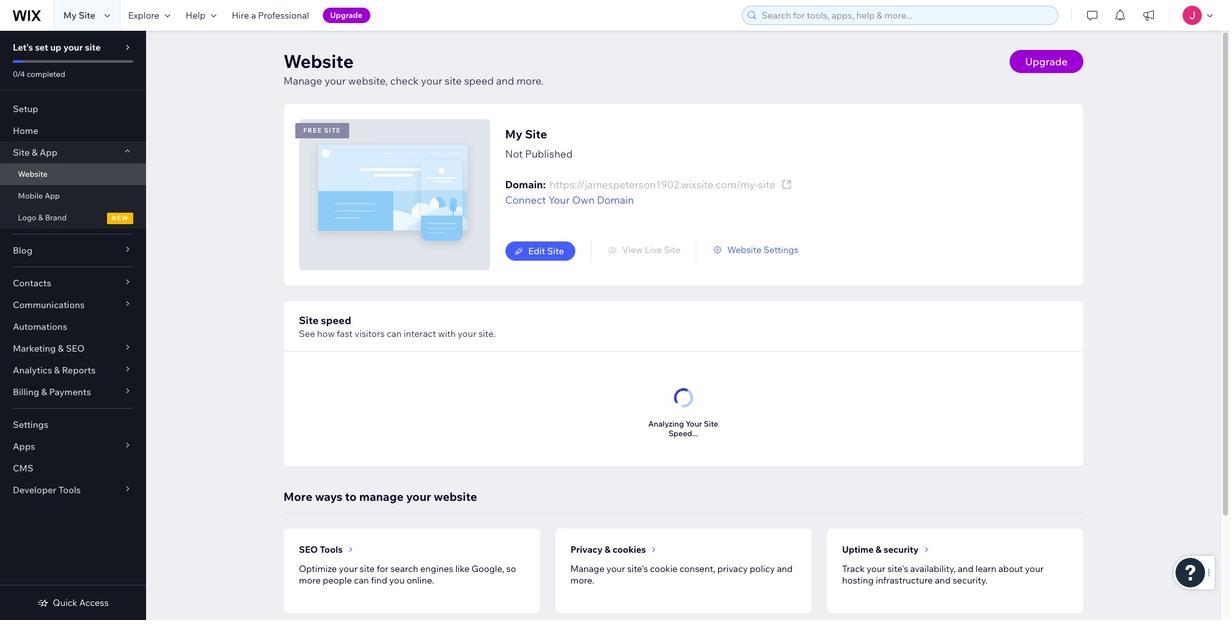 Task type: vqa. For each thing, say whether or not it's contained in the screenshot.
online.
yes



Task type: locate. For each thing, give the bounding box(es) containing it.
& right the billing
[[41, 386, 47, 398]]

online.
[[407, 575, 434, 586]]

1 horizontal spatial website
[[284, 50, 354, 72]]

0 horizontal spatial upgrade
[[330, 10, 363, 20]]

1 horizontal spatial speed
[[464, 74, 494, 87]]

1 vertical spatial upgrade button
[[1010, 50, 1083, 73]]

0 horizontal spatial my
[[63, 10, 77, 21]]

& up analytics & reports
[[58, 343, 64, 354]]

site right 'speed...'
[[704, 419, 718, 429]]

1 horizontal spatial more.
[[571, 575, 594, 586]]

site down home
[[13, 147, 30, 158]]

apps
[[13, 441, 35, 452]]

0 horizontal spatial settings
[[13, 419, 48, 431]]

more. inside the manage your site's cookie consent, privacy policy and more.
[[571, 575, 594, 586]]

contacts
[[13, 277, 51, 289]]

more. up my site not published
[[517, 74, 544, 87]]

more
[[299, 575, 321, 586]]

& right privacy
[[605, 544, 611, 556]]

ways
[[315, 490, 343, 504]]

visitors
[[355, 328, 385, 340]]

1 vertical spatial more.
[[571, 575, 594, 586]]

0 vertical spatial upgrade button
[[323, 8, 370, 23]]

can left find
[[354, 575, 369, 586]]

1 vertical spatial website
[[18, 169, 48, 179]]

your right analyzing
[[686, 419, 702, 429]]

tools for seo tools
[[320, 544, 343, 556]]

0 vertical spatial more.
[[517, 74, 544, 87]]

speed
[[464, 74, 494, 87], [321, 314, 351, 327]]

1 horizontal spatial can
[[387, 328, 402, 340]]

domain
[[597, 194, 634, 206]]

site's inside track your site's availability, and learn about your hosting infrastructure and security.
[[888, 563, 908, 575]]

1 vertical spatial settings
[[13, 419, 48, 431]]

and inside the manage your site's cookie consent, privacy policy and more.
[[777, 563, 793, 575]]

1 vertical spatial tools
[[320, 544, 343, 556]]

website
[[284, 50, 354, 72], [18, 169, 48, 179], [727, 244, 762, 256]]

& for logo
[[38, 213, 43, 222]]

1 horizontal spatial my
[[505, 127, 523, 142]]

marketing & seo button
[[0, 338, 146, 359]]

completed
[[27, 69, 65, 79]]

more. down privacy
[[571, 575, 594, 586]]

cookies
[[613, 544, 646, 556]]

analytics & reports button
[[0, 359, 146, 381]]

& down home
[[32, 147, 38, 158]]

0 vertical spatial app
[[40, 147, 57, 158]]

site.
[[479, 328, 496, 340]]

tools up optimize
[[320, 544, 343, 556]]

2 vertical spatial website
[[727, 244, 762, 256]]

&
[[32, 147, 38, 158], [38, 213, 43, 222], [58, 343, 64, 354], [54, 365, 60, 376], [41, 386, 47, 398], [605, 544, 611, 556], [876, 544, 882, 556]]

2 horizontal spatial website
[[727, 244, 762, 256]]

0 vertical spatial your
[[548, 194, 570, 206]]

1 horizontal spatial your
[[686, 419, 702, 429]]

& for analytics
[[54, 365, 60, 376]]

track
[[842, 563, 865, 575]]

learn
[[976, 563, 997, 575]]

explore
[[128, 10, 159, 21]]

let's
[[13, 42, 33, 53]]

1 horizontal spatial tools
[[320, 544, 343, 556]]

0 horizontal spatial more.
[[517, 74, 544, 87]]

seo
[[66, 343, 85, 354], [299, 544, 318, 556]]

search
[[391, 563, 418, 575]]

site right live
[[664, 244, 681, 256]]

site's inside the manage your site's cookie consent, privacy policy and more.
[[627, 563, 648, 575]]

1 horizontal spatial upgrade button
[[1010, 50, 1083, 73]]

more
[[284, 490, 312, 504]]

with
[[438, 328, 456, 340]]

analyzing
[[648, 419, 684, 429]]

site's down security
[[888, 563, 908, 575]]

0 horizontal spatial site's
[[627, 563, 648, 575]]

connect
[[505, 194, 546, 206]]

tools down cms link
[[58, 484, 81, 496]]

and
[[496, 74, 514, 87], [777, 563, 793, 575], [958, 563, 974, 575], [935, 575, 951, 586]]

quick
[[53, 597, 77, 609]]

professional
[[258, 10, 309, 21]]

communications
[[13, 299, 85, 311]]

1 vertical spatial your
[[686, 419, 702, 429]]

website inside website manage your website, check your site speed and more.
[[284, 50, 354, 72]]

find
[[371, 575, 387, 586]]

0 horizontal spatial manage
[[284, 74, 322, 87]]

2 site's from the left
[[888, 563, 908, 575]]

0 horizontal spatial your
[[548, 194, 570, 206]]

your inside optimize your site for search engines like google, so more people can find you online.
[[339, 563, 358, 575]]

site
[[79, 10, 95, 21], [525, 127, 547, 142], [13, 147, 30, 158], [664, 244, 681, 256], [547, 245, 564, 257], [299, 314, 319, 327], [704, 419, 718, 429]]

app right mobile
[[45, 191, 60, 201]]

check
[[390, 74, 419, 87]]

site speed see how fast visitors can interact with your site.
[[299, 314, 496, 340]]

manage inside website manage your website, check your site speed and more.
[[284, 74, 322, 87]]

1 vertical spatial seo
[[299, 544, 318, 556]]

upgrade for bottommost upgrade button
[[1025, 55, 1068, 68]]

your left own
[[548, 194, 570, 206]]

sidebar element
[[0, 31, 146, 620]]

1 horizontal spatial manage
[[571, 563, 605, 575]]

manage
[[359, 490, 404, 504]]

logo & brand
[[18, 213, 67, 222]]

home link
[[0, 120, 146, 142]]

0 vertical spatial manage
[[284, 74, 322, 87]]

seo down automations link in the left of the page
[[66, 343, 85, 354]]

0/4 completed
[[13, 69, 65, 79]]

site inside my site not published
[[525, 127, 547, 142]]

you
[[389, 575, 405, 586]]

0 vertical spatial tools
[[58, 484, 81, 496]]

& inside popup button
[[32, 147, 38, 158]]

0 horizontal spatial speed
[[321, 314, 351, 327]]

website inside sidebar element
[[18, 169, 48, 179]]

your left site.
[[458, 328, 477, 340]]

1 horizontal spatial seo
[[299, 544, 318, 556]]

0 vertical spatial can
[[387, 328, 402, 340]]

my up let's set up your site at the left top
[[63, 10, 77, 21]]

policy
[[750, 563, 775, 575]]

cms
[[13, 463, 33, 474]]

automations
[[13, 321, 67, 333]]

site
[[85, 42, 101, 53], [445, 74, 462, 87], [758, 178, 775, 191], [360, 563, 375, 575]]

site up published
[[525, 127, 547, 142]]

communications button
[[0, 294, 146, 316]]

1 vertical spatial app
[[45, 191, 60, 201]]

upgrade for the leftmost upgrade button
[[330, 10, 363, 20]]

manage down privacy
[[571, 563, 605, 575]]

& inside "popup button"
[[58, 343, 64, 354]]

seo up optimize
[[299, 544, 318, 556]]

free site
[[303, 126, 341, 135]]

cookie
[[650, 563, 678, 575]]

& right logo
[[38, 213, 43, 222]]

your left website
[[406, 490, 431, 504]]

track your site's availability, and learn about your hosting infrastructure and security.
[[842, 563, 1044, 586]]

app up "website" link
[[40, 147, 57, 158]]

analytics & reports
[[13, 365, 96, 376]]

your right check
[[421, 74, 442, 87]]

connect your own domain button
[[505, 192, 634, 208]]

my for my site
[[63, 10, 77, 21]]

0 horizontal spatial can
[[354, 575, 369, 586]]

upgrade button
[[323, 8, 370, 23], [1010, 50, 1083, 73]]

0 vertical spatial upgrade
[[330, 10, 363, 20]]

quick access button
[[37, 597, 109, 609]]

your right about
[[1025, 563, 1044, 575]]

can
[[387, 328, 402, 340], [354, 575, 369, 586]]

manage up the free
[[284, 74, 322, 87]]

& for uptime
[[876, 544, 882, 556]]

speed...
[[669, 429, 698, 438]]

0 horizontal spatial website
[[18, 169, 48, 179]]

your down privacy & cookies
[[607, 563, 625, 575]]

1 vertical spatial upgrade
[[1025, 55, 1068, 68]]

site inside website manage your website, check your site speed and more.
[[445, 74, 462, 87]]

manage inside the manage your site's cookie consent, privacy policy and more.
[[571, 563, 605, 575]]

your inside analyzing your site speed...
[[686, 419, 702, 429]]

your inside connect your own domain button
[[548, 194, 570, 206]]

0 horizontal spatial tools
[[58, 484, 81, 496]]

your for site
[[686, 419, 702, 429]]

1 vertical spatial can
[[354, 575, 369, 586]]

published
[[525, 147, 573, 160]]

0 vertical spatial my
[[63, 10, 77, 21]]

your
[[548, 194, 570, 206], [686, 419, 702, 429]]

0 vertical spatial website
[[284, 50, 354, 72]]

hire a professional link
[[224, 0, 317, 31]]

1 vertical spatial manage
[[571, 563, 605, 575]]

seo tools
[[299, 544, 343, 556]]

your down uptime & security
[[867, 563, 886, 575]]

edit
[[528, 245, 545, 257]]

0 vertical spatial settings
[[764, 244, 799, 256]]

logo
[[18, 213, 36, 222]]

view live site link
[[607, 244, 681, 256]]

your inside the manage your site's cookie consent, privacy policy and more.
[[607, 563, 625, 575]]

about
[[999, 563, 1023, 575]]

website,
[[348, 74, 388, 87]]

site's down cookies
[[627, 563, 648, 575]]

site & app button
[[0, 142, 146, 163]]

my for my site not published
[[505, 127, 523, 142]]

your right optimize
[[339, 563, 358, 575]]

1 site's from the left
[[627, 563, 648, 575]]

your left website,
[[325, 74, 346, 87]]

& right the "uptime" on the right bottom
[[876, 544, 882, 556]]

up
[[50, 42, 61, 53]]

my up not
[[505, 127, 523, 142]]

0 vertical spatial speed
[[464, 74, 494, 87]]

0 vertical spatial seo
[[66, 343, 85, 354]]

1 vertical spatial speed
[[321, 314, 351, 327]]

0 horizontal spatial seo
[[66, 343, 85, 354]]

& for privacy
[[605, 544, 611, 556]]

live
[[645, 244, 662, 256]]

site's for availability,
[[888, 563, 908, 575]]

my
[[63, 10, 77, 21], [505, 127, 523, 142]]

my inside my site not published
[[505, 127, 523, 142]]

can right visitors
[[387, 328, 402, 340]]

& left reports
[[54, 365, 60, 376]]

uptime & security
[[842, 544, 919, 556]]

my site not published
[[505, 127, 573, 160]]

site up see
[[299, 314, 319, 327]]

upgrade
[[330, 10, 363, 20], [1025, 55, 1068, 68]]

tools inside developer tools dropdown button
[[58, 484, 81, 496]]

1 vertical spatial my
[[505, 127, 523, 142]]

can inside site speed see how fast visitors can interact with your site.
[[387, 328, 402, 340]]

your right up
[[63, 42, 83, 53]]

1 horizontal spatial upgrade
[[1025, 55, 1068, 68]]

0 horizontal spatial upgrade button
[[323, 8, 370, 23]]

1 horizontal spatial site's
[[888, 563, 908, 575]]

marketing
[[13, 343, 56, 354]]



Task type: describe. For each thing, give the bounding box(es) containing it.
access
[[79, 597, 109, 609]]

billing & payments
[[13, 386, 91, 398]]

to
[[345, 490, 357, 504]]

your inside site speed see how fast visitors can interact with your site.
[[458, 328, 477, 340]]

optimize
[[299, 563, 337, 575]]

site's for cookie
[[627, 563, 648, 575]]

edit site link
[[505, 242, 576, 261]]

brand
[[45, 213, 67, 222]]

google,
[[472, 563, 504, 575]]

apps button
[[0, 436, 146, 458]]

and inside website manage your website, check your site speed and more.
[[496, 74, 514, 87]]

mobile app
[[18, 191, 60, 201]]

Search for tools, apps, help & more... field
[[758, 6, 1054, 24]]

developer tools
[[13, 484, 81, 496]]

setup
[[13, 103, 38, 115]]

analyzing your site speed...
[[648, 419, 718, 438]]

like
[[455, 563, 470, 575]]

people
[[323, 575, 352, 586]]

website
[[434, 490, 477, 504]]

website settings button
[[712, 244, 799, 256]]

website link
[[0, 163, 146, 185]]

website settings
[[727, 244, 799, 256]]

connect your own domain
[[505, 194, 634, 206]]

security
[[884, 544, 919, 556]]

1 horizontal spatial settings
[[764, 244, 799, 256]]

privacy
[[718, 563, 748, 575]]

site inside optimize your site for search engines like google, so more people can find you online.
[[360, 563, 375, 575]]

hire a professional
[[232, 10, 309, 21]]

analytics
[[13, 365, 52, 376]]

new
[[112, 214, 129, 222]]

help
[[186, 10, 206, 21]]

& for billing
[[41, 386, 47, 398]]

settings link
[[0, 414, 146, 436]]

for
[[377, 563, 389, 575]]

site inside popup button
[[13, 147, 30, 158]]

website for website settings
[[727, 244, 762, 256]]

seo inside marketing & seo "popup button"
[[66, 343, 85, 354]]

interact
[[404, 328, 436, 340]]

automations link
[[0, 316, 146, 338]]

site right edit at the left top
[[547, 245, 564, 257]]

https://jamespeterson1902.wixsite.com/my-site
[[550, 178, 775, 191]]

view
[[622, 244, 643, 256]]

fast
[[337, 328, 353, 340]]

free
[[303, 126, 322, 135]]

optimize your site for search engines like google, so more people can find you online.
[[299, 563, 516, 586]]

tools for developer tools
[[58, 484, 81, 496]]

hosting
[[842, 575, 874, 586]]

home
[[13, 125, 38, 136]]

see
[[299, 328, 315, 340]]

blog button
[[0, 240, 146, 261]]

website for website
[[18, 169, 48, 179]]

billing & payments button
[[0, 381, 146, 403]]

hire
[[232, 10, 249, 21]]

settings inside sidebar element
[[13, 419, 48, 431]]

manage your site's cookie consent, privacy policy and more.
[[571, 563, 793, 586]]

your for own
[[548, 194, 570, 206]]

my site
[[63, 10, 95, 21]]

security.
[[953, 575, 988, 586]]

app inside popup button
[[40, 147, 57, 158]]

website manage your website, check your site speed and more.
[[284, 50, 544, 87]]

set
[[35, 42, 48, 53]]

& for marketing
[[58, 343, 64, 354]]

speed inside website manage your website, check your site speed and more.
[[464, 74, 494, 87]]

site up let's set up your site at the left top
[[79, 10, 95, 21]]

how
[[317, 328, 335, 340]]

availability,
[[910, 563, 956, 575]]

contacts button
[[0, 272, 146, 294]]

https://jamespeterson1902.wixsite.com/my-site link
[[550, 177, 795, 192]]

developer tools button
[[0, 479, 146, 501]]

mobile
[[18, 191, 43, 201]]

can inside optimize your site for search engines like google, so more people can find you online.
[[354, 575, 369, 586]]

site inside analyzing your site speed...
[[704, 419, 718, 429]]

speed inside site speed see how fast visitors can interact with your site.
[[321, 314, 351, 327]]

site inside site speed see how fast visitors can interact with your site.
[[299, 314, 319, 327]]

site inside sidebar element
[[85, 42, 101, 53]]

developer
[[13, 484, 56, 496]]

billing
[[13, 386, 39, 398]]

website for website manage your website, check your site speed and more.
[[284, 50, 354, 72]]

reports
[[62, 365, 96, 376]]

view live site
[[622, 244, 681, 256]]

own
[[572, 194, 595, 206]]

consent,
[[680, 563, 716, 575]]

privacy
[[571, 544, 603, 556]]

your inside sidebar element
[[63, 42, 83, 53]]

uptime
[[842, 544, 874, 556]]

quick access
[[53, 597, 109, 609]]

privacy & cookies
[[571, 544, 646, 556]]

0/4
[[13, 69, 25, 79]]

infrastructure
[[876, 575, 933, 586]]

more. inside website manage your website, check your site speed and more.
[[517, 74, 544, 87]]

& for site
[[32, 147, 38, 158]]

cms link
[[0, 458, 146, 479]]

payments
[[49, 386, 91, 398]]



